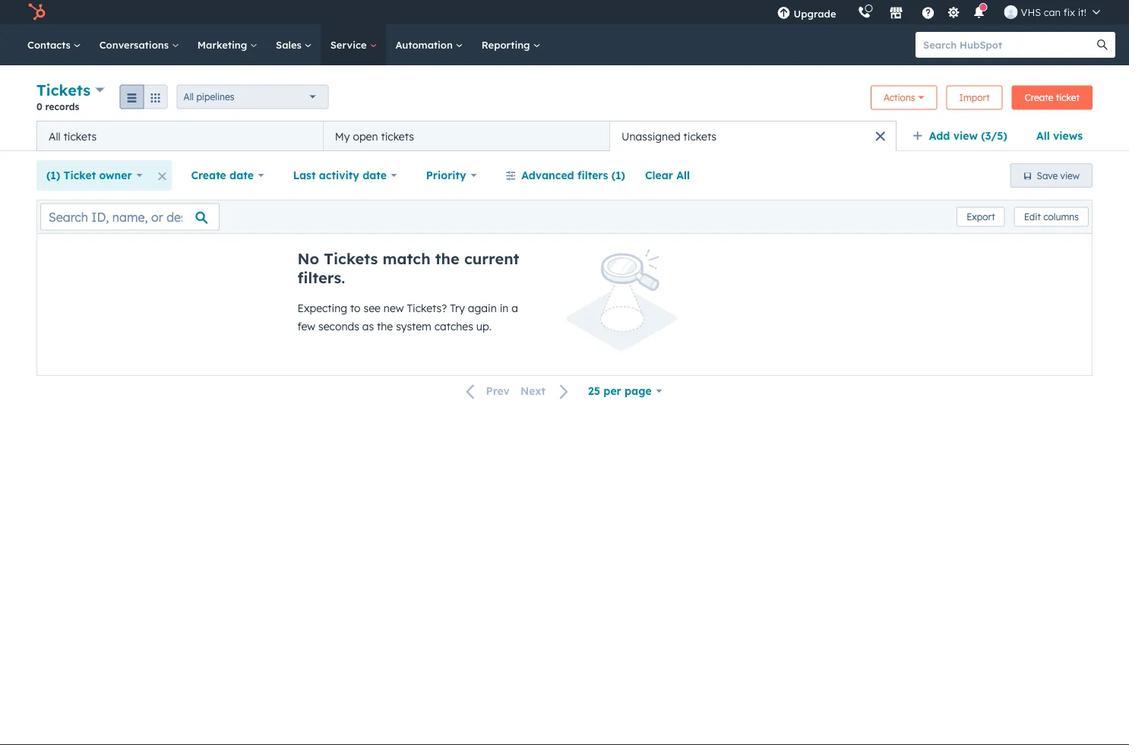 Task type: describe. For each thing, give the bounding box(es) containing it.
all views
[[1037, 129, 1083, 142]]

in
[[500, 302, 509, 315]]

import button
[[947, 85, 1003, 110]]

tickets inside tickets popup button
[[36, 81, 90, 100]]

current
[[464, 249, 519, 268]]

columns
[[1044, 211, 1079, 223]]

priority
[[426, 169, 466, 182]]

vhs can fix it!
[[1021, 6, 1087, 18]]

upgrade image
[[777, 7, 791, 21]]

all views link
[[1027, 121, 1093, 151]]

terry turtle image
[[1004, 5, 1018, 19]]

tickets banner
[[36, 79, 1093, 121]]

next
[[521, 385, 546, 398]]

view for save
[[1061, 170, 1080, 181]]

save view
[[1037, 170, 1080, 181]]

advanced filters (1) button
[[496, 160, 635, 191]]

clear all
[[645, 169, 690, 182]]

ticket
[[64, 169, 96, 182]]

all pipelines button
[[177, 85, 329, 109]]

save
[[1037, 170, 1058, 181]]

new
[[384, 302, 404, 315]]

add view (3/5) button
[[903, 121, 1027, 151]]

last activity date
[[293, 169, 387, 182]]

contacts link
[[18, 24, 90, 65]]

unassigned tickets
[[622, 130, 717, 143]]

marketing
[[197, 38, 250, 51]]

all inside clear all button
[[677, 169, 690, 182]]

(1) ticket owner
[[46, 169, 132, 182]]

import
[[960, 92, 990, 103]]

export button
[[957, 207, 1005, 227]]

advanced
[[522, 169, 574, 182]]

see
[[364, 302, 381, 315]]

settings image
[[947, 6, 961, 20]]

group inside tickets banner
[[120, 85, 168, 109]]

pipelines
[[196, 91, 234, 103]]

clear all button
[[635, 160, 700, 191]]

menu containing vhs can fix it!
[[766, 0, 1111, 24]]

25
[[588, 385, 600, 398]]

tickets inside button
[[381, 130, 414, 143]]

service
[[330, 38, 370, 51]]

create date
[[191, 169, 254, 182]]

actions button
[[871, 85, 937, 110]]

tickets button
[[36, 79, 105, 101]]

add view (3/5)
[[929, 129, 1008, 142]]

reporting
[[482, 38, 533, 51]]

as
[[362, 320, 374, 333]]

no
[[298, 249, 319, 268]]

my open tickets button
[[323, 121, 610, 151]]

edit columns
[[1024, 211, 1079, 223]]

Search HubSpot search field
[[916, 32, 1102, 58]]

conversations link
[[90, 24, 188, 65]]

tickets for unassigned tickets
[[684, 130, 717, 143]]

create for create date
[[191, 169, 226, 182]]

advanced filters (1)
[[522, 169, 625, 182]]

help image
[[922, 7, 935, 21]]

Search ID, name, or description search field
[[40, 203, 220, 231]]

filters
[[578, 169, 608, 182]]

view for add
[[954, 129, 978, 142]]

few
[[298, 320, 315, 333]]

search image
[[1097, 40, 1108, 50]]

reporting link
[[473, 24, 550, 65]]

sales
[[276, 38, 305, 51]]

add
[[929, 129, 950, 142]]

the inside expecting to see new tickets? try again in a few seconds as the system catches up.
[[377, 320, 393, 333]]

the inside no tickets match the current filters.
[[435, 249, 460, 268]]

try
[[450, 302, 465, 315]]

fix
[[1064, 6, 1075, 18]]

edit columns button
[[1014, 207, 1089, 227]]

all tickets
[[49, 130, 97, 143]]

clear
[[645, 169, 673, 182]]

vhs
[[1021, 6, 1041, 18]]

date inside last activity date popup button
[[363, 169, 387, 182]]

vhs can fix it! button
[[995, 0, 1110, 24]]

(1) inside advanced filters (1) button
[[612, 169, 625, 182]]

a
[[512, 302, 518, 315]]

catches
[[435, 320, 473, 333]]

settings link
[[944, 4, 963, 20]]

open
[[353, 130, 378, 143]]

pagination navigation
[[457, 381, 578, 402]]

(1) ticket owner button
[[36, 160, 152, 191]]

page
[[625, 385, 652, 398]]



Task type: vqa. For each thing, say whether or not it's contained in the screenshot.
Automation link on the top of the page
yes



Task type: locate. For each thing, give the bounding box(es) containing it.
all inside all tickets 'button'
[[49, 130, 61, 143]]

all inside all views link
[[1037, 129, 1050, 142]]

create inside popup button
[[191, 169, 226, 182]]

calling icon image
[[858, 6, 871, 20]]

tickets up records
[[36, 81, 90, 100]]

0 records
[[36, 101, 79, 112]]

expecting
[[298, 302, 347, 315]]

date inside create date popup button
[[230, 169, 254, 182]]

0 horizontal spatial (1)
[[46, 169, 60, 182]]

tickets right open
[[381, 130, 414, 143]]

ticket
[[1056, 92, 1080, 103]]

owner
[[99, 169, 132, 182]]

notifications image
[[972, 7, 986, 21]]

all down 0 records
[[49, 130, 61, 143]]

0 vertical spatial the
[[435, 249, 460, 268]]

all for all views
[[1037, 129, 1050, 142]]

tickets right the unassigned
[[684, 130, 717, 143]]

views
[[1053, 129, 1083, 142]]

all inside popup button
[[184, 91, 194, 103]]

tickets right no
[[324, 249, 378, 268]]

1 vertical spatial create
[[191, 169, 226, 182]]

again
[[468, 302, 497, 315]]

unassigned tickets button
[[610, 121, 897, 151]]

1 (1) from the left
[[46, 169, 60, 182]]

1 vertical spatial tickets
[[324, 249, 378, 268]]

edit
[[1024, 211, 1041, 223]]

view inside save view button
[[1061, 170, 1080, 181]]

last
[[293, 169, 316, 182]]

all left views
[[1037, 129, 1050, 142]]

0 horizontal spatial tickets
[[36, 81, 90, 100]]

1 horizontal spatial tickets
[[381, 130, 414, 143]]

1 horizontal spatial view
[[1061, 170, 1080, 181]]

create
[[1025, 92, 1054, 103], [191, 169, 226, 182]]

marketing link
[[188, 24, 267, 65]]

0 horizontal spatial date
[[230, 169, 254, 182]]

all
[[184, 91, 194, 103], [1037, 129, 1050, 142], [49, 130, 61, 143], [677, 169, 690, 182]]

0 horizontal spatial create
[[191, 169, 226, 182]]

25 per page
[[588, 385, 652, 398]]

1 vertical spatial the
[[377, 320, 393, 333]]

create inside button
[[1025, 92, 1054, 103]]

automation
[[396, 38, 456, 51]]

all for all tickets
[[49, 130, 61, 143]]

my
[[335, 130, 350, 143]]

1 horizontal spatial date
[[363, 169, 387, 182]]

the
[[435, 249, 460, 268], [377, 320, 393, 333]]

contacts
[[27, 38, 74, 51]]

export
[[967, 211, 995, 223]]

hubspot image
[[27, 3, 46, 21]]

hubspot link
[[18, 3, 57, 21]]

1 tickets from the left
[[64, 130, 97, 143]]

(1)
[[46, 169, 60, 182], [612, 169, 625, 182]]

0 horizontal spatial view
[[954, 129, 978, 142]]

2 (1) from the left
[[612, 169, 625, 182]]

create for create ticket
[[1025, 92, 1054, 103]]

2 date from the left
[[363, 169, 387, 182]]

0 horizontal spatial tickets
[[64, 130, 97, 143]]

activity
[[319, 169, 359, 182]]

view
[[954, 129, 978, 142], [1061, 170, 1080, 181]]

marketplaces image
[[890, 7, 903, 21]]

help button
[[915, 0, 941, 24]]

filters.
[[298, 268, 345, 287]]

tickets for all tickets
[[64, 130, 97, 143]]

0 vertical spatial view
[[954, 129, 978, 142]]

1 vertical spatial view
[[1061, 170, 1080, 181]]

25 per page button
[[578, 376, 672, 407]]

search button
[[1090, 32, 1116, 58]]

group
[[120, 85, 168, 109]]

can
[[1044, 6, 1061, 18]]

0 horizontal spatial the
[[377, 320, 393, 333]]

1 date from the left
[[230, 169, 254, 182]]

3 tickets from the left
[[684, 130, 717, 143]]

1 horizontal spatial the
[[435, 249, 460, 268]]

my open tickets
[[335, 130, 414, 143]]

expecting to see new tickets? try again in a few seconds as the system catches up.
[[298, 302, 518, 333]]

no tickets match the current filters.
[[298, 249, 519, 287]]

marketplaces button
[[881, 0, 912, 24]]

2 tickets from the left
[[381, 130, 414, 143]]

(1) inside (1) ticket owner 'popup button'
[[46, 169, 60, 182]]

(3/5)
[[981, 129, 1008, 142]]

tickets down records
[[64, 130, 97, 143]]

up.
[[476, 320, 492, 333]]

date right activity
[[363, 169, 387, 182]]

create ticket button
[[1012, 85, 1093, 110]]

menu item
[[847, 0, 850, 24]]

records
[[45, 101, 79, 112]]

system
[[396, 320, 432, 333]]

view right save
[[1061, 170, 1080, 181]]

view inside "add view (3/5)" popup button
[[954, 129, 978, 142]]

sales link
[[267, 24, 321, 65]]

all right clear at the right of the page
[[677, 169, 690, 182]]

the right as
[[377, 320, 393, 333]]

create left ticket
[[1025, 92, 1054, 103]]

2 horizontal spatial tickets
[[684, 130, 717, 143]]

all for all pipelines
[[184, 91, 194, 103]]

seconds
[[318, 320, 359, 333]]

create down all tickets 'button'
[[191, 169, 226, 182]]

create ticket
[[1025, 92, 1080, 103]]

prev button
[[457, 382, 515, 402]]

priority button
[[416, 160, 487, 191]]

all tickets button
[[36, 121, 323, 151]]

notifications button
[[966, 0, 992, 24]]

actions
[[884, 92, 915, 103]]

prev
[[486, 385, 510, 398]]

tickets inside 'button'
[[684, 130, 717, 143]]

date left "last"
[[230, 169, 254, 182]]

view right the add
[[954, 129, 978, 142]]

per
[[604, 385, 621, 398]]

to
[[350, 302, 361, 315]]

tickets inside no tickets match the current filters.
[[324, 249, 378, 268]]

(1) right filters
[[612, 169, 625, 182]]

save view button
[[1010, 163, 1093, 188]]

all pipelines
[[184, 91, 234, 103]]

tickets?
[[407, 302, 447, 315]]

match
[[383, 249, 431, 268]]

1 horizontal spatial tickets
[[324, 249, 378, 268]]

0
[[36, 101, 42, 112]]

upgrade
[[794, 7, 836, 20]]

menu
[[766, 0, 1111, 24]]

(1) left ticket
[[46, 169, 60, 182]]

conversations
[[99, 38, 172, 51]]

1 horizontal spatial (1)
[[612, 169, 625, 182]]

0 vertical spatial create
[[1025, 92, 1054, 103]]

service link
[[321, 24, 386, 65]]

create date button
[[181, 160, 274, 191]]

0 vertical spatial tickets
[[36, 81, 90, 100]]

next button
[[515, 382, 578, 402]]

1 horizontal spatial create
[[1025, 92, 1054, 103]]

all left "pipelines"
[[184, 91, 194, 103]]

tickets inside 'button'
[[64, 130, 97, 143]]

the right match
[[435, 249, 460, 268]]

unassigned
[[622, 130, 681, 143]]



